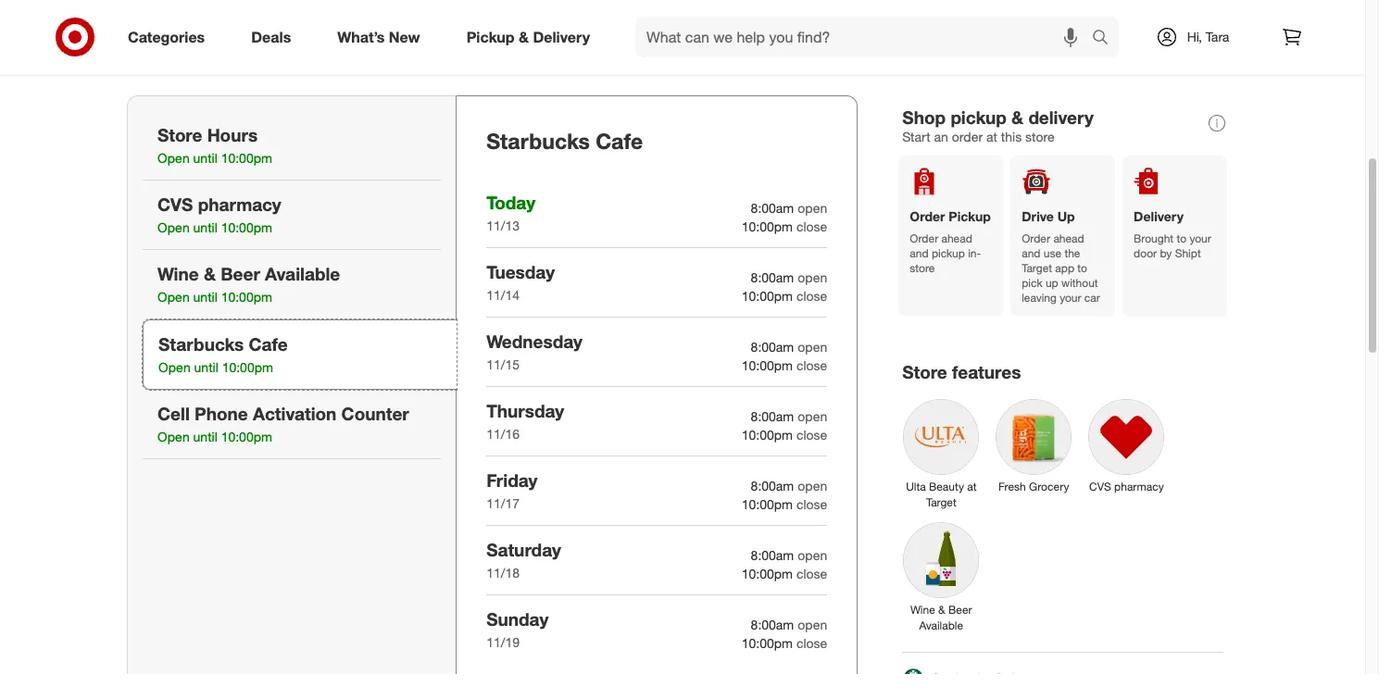 Task type: describe. For each thing, give the bounding box(es) containing it.
starbucks for starbucks cafe
[[487, 128, 590, 154]]

shop
[[903, 107, 946, 128]]

wine & beer available open until 10:00pm
[[158, 263, 340, 305]]

until for starbucks
[[194, 360, 218, 375]]

store inside shop pickup & delivery start an order at this store
[[1026, 129, 1055, 144]]

ulta
[[906, 480, 926, 494]]

8:00am open 10:00pm close for thursday
[[742, 408, 828, 443]]

pickup inside order pickup order ahead and pickup in- store
[[932, 247, 965, 260]]

close for thursday
[[797, 427, 828, 443]]

starbucks cafe open until 10:00pm
[[158, 334, 288, 375]]

cell
[[158, 403, 190, 424]]

close for tuesday
[[797, 288, 828, 304]]

this
[[1001, 129, 1022, 144]]

shipt
[[1175, 247, 1201, 260]]

cvs for cvs pharmacy
[[1090, 480, 1112, 494]]

sunday
[[487, 609, 549, 630]]

the
[[1065, 247, 1081, 260]]

order
[[952, 129, 983, 144]]

wine for wine & beer available
[[911, 603, 936, 617]]

close for sunday
[[797, 635, 828, 651]]

8:00am for wednesday
[[751, 339, 794, 355]]

hi,
[[1187, 29, 1203, 44]]

door
[[1134, 247, 1157, 260]]

beer for wine & beer available open until 10:00pm
[[221, 263, 260, 284]]

pharmacy for cvs pharmacy
[[1115, 480, 1164, 494]]

open for store hours
[[158, 150, 190, 166]]

open for wednesday
[[798, 339, 828, 355]]

wednesday 11/15
[[487, 331, 583, 372]]

8:00am for tuesday
[[751, 269, 794, 285]]

store capabilities with hours, vertical tabs tab list
[[127, 95, 457, 674]]

until inside "wine & beer available open until 10:00pm"
[[193, 289, 218, 305]]

start
[[903, 129, 931, 144]]

friday 11/17
[[487, 470, 538, 511]]

11/19
[[487, 635, 520, 650]]

cafe for starbucks cafe open until 10:00pm
[[249, 334, 288, 355]]

thursday
[[487, 400, 564, 421]]

8:00am for sunday
[[751, 617, 794, 633]]

open for thursday
[[798, 408, 828, 424]]

What can we help you find? suggestions appear below search field
[[636, 17, 1097, 57]]

deals link
[[236, 17, 314, 57]]

11/17
[[487, 496, 520, 511]]

deals
[[251, 27, 291, 46]]

cvs for cvs pharmacy open until 10:00pm
[[158, 194, 193, 215]]

open for today
[[798, 200, 828, 216]]

cvs pharmacy open until 10:00pm
[[158, 194, 281, 235]]

without
[[1062, 276, 1098, 290]]

close for saturday
[[797, 566, 828, 582]]

11/13
[[487, 218, 520, 233]]

11/15
[[487, 357, 520, 372]]

new
[[389, 27, 420, 46]]

by
[[1160, 247, 1172, 260]]

sunday 11/19
[[487, 609, 549, 650]]

open for sunday
[[798, 617, 828, 633]]

brought
[[1134, 232, 1174, 246]]

11/18
[[487, 565, 520, 581]]

cafe for starbucks cafe
[[596, 128, 643, 154]]

ulta beauty at target link
[[895, 391, 988, 514]]

saturday
[[487, 539, 561, 560]]

ulta beauty at target
[[906, 480, 977, 510]]

features
[[952, 361, 1021, 383]]

until for cvs
[[193, 220, 218, 235]]

cvs pharmacy link
[[1081, 391, 1173, 498]]

fresh
[[999, 480, 1026, 494]]

categories link
[[112, 17, 228, 57]]

starbucks cafe
[[487, 128, 643, 154]]

wednesday
[[487, 331, 583, 352]]

available for wine & beer available
[[920, 619, 964, 633]]

close for friday
[[797, 496, 828, 512]]

8:00am open 10:00pm close for tuesday
[[742, 269, 828, 304]]

pickup & delivery link
[[451, 17, 613, 57]]

8:00am open 10:00pm close for today
[[742, 200, 828, 234]]

activation
[[253, 403, 337, 424]]

pick
[[1022, 276, 1043, 290]]

an
[[934, 129, 949, 144]]

tuesday
[[487, 261, 555, 282]]

phone
[[195, 403, 248, 424]]

10:00pm inside cell phone activation counter open until 10:00pm
[[221, 429, 272, 445]]

order pickup order ahead and pickup in- store
[[910, 209, 991, 275]]

hours
[[207, 124, 258, 145]]

order for order pickup
[[910, 232, 939, 246]]

pickup inside shop pickup & delivery start an order at this store
[[951, 107, 1007, 128]]

wine for wine & beer available open until 10:00pm
[[158, 263, 199, 284]]

counter
[[341, 403, 409, 424]]

open for saturday
[[798, 547, 828, 563]]



Task type: locate. For each thing, give the bounding box(es) containing it.
cvs
[[158, 194, 193, 215], [1090, 480, 1112, 494]]

2 close from the top
[[797, 288, 828, 304]]

starbucks
[[487, 128, 590, 154], [158, 334, 244, 355]]

8:00am
[[751, 200, 794, 216], [751, 269, 794, 285], [751, 339, 794, 355], [751, 408, 794, 424], [751, 478, 794, 494], [751, 547, 794, 563], [751, 617, 794, 633]]

pharmacy inside cvs pharmacy open until 10:00pm
[[198, 194, 281, 215]]

0 vertical spatial pickup
[[951, 107, 1007, 128]]

ahead
[[942, 232, 973, 246], [1054, 232, 1085, 246]]

what's
[[337, 27, 385, 46]]

1 vertical spatial beer
[[949, 603, 972, 617]]

store left features
[[903, 361, 948, 383]]

cvs pharmacy
[[1090, 480, 1164, 494]]

0 vertical spatial available
[[265, 263, 340, 284]]

starbucks up today
[[487, 128, 590, 154]]

1 vertical spatial starbucks
[[158, 334, 244, 355]]

1 close from the top
[[797, 219, 828, 234]]

8:00am open 10:00pm close for sunday
[[742, 617, 828, 651]]

6 8:00am from the top
[[751, 547, 794, 563]]

cvs right grocery
[[1090, 480, 1112, 494]]

1 vertical spatial delivery
[[1134, 209, 1184, 224]]

pharmacy down store hours open until 10:00pm
[[198, 194, 281, 215]]

1 horizontal spatial pickup
[[949, 209, 991, 224]]

beer for wine & beer available
[[949, 603, 972, 617]]

0 horizontal spatial starbucks
[[158, 334, 244, 355]]

open for friday
[[798, 478, 828, 494]]

1 vertical spatial store
[[910, 261, 935, 275]]

beauty
[[929, 480, 964, 494]]

at
[[987, 129, 998, 144], [967, 480, 977, 494]]

fresh grocery link
[[988, 391, 1081, 498]]

target
[[1022, 261, 1053, 275], [926, 496, 957, 510]]

0 horizontal spatial cafe
[[249, 334, 288, 355]]

your down without
[[1060, 291, 1082, 305]]

5 8:00am open 10:00pm close from the top
[[742, 478, 828, 512]]

0 vertical spatial wine
[[158, 263, 199, 284]]

0 vertical spatial to
[[1177, 232, 1187, 246]]

and left use
[[1022, 247, 1041, 260]]

0 horizontal spatial available
[[265, 263, 340, 284]]

at inside shop pickup & delivery start an order at this store
[[987, 129, 998, 144]]

store
[[158, 124, 202, 145], [903, 361, 948, 383]]

pickup up "order"
[[951, 107, 1007, 128]]

1 vertical spatial cvs
[[1090, 480, 1112, 494]]

and left in-
[[910, 247, 929, 260]]

& inside "wine & beer available open until 10:00pm"
[[204, 263, 216, 284]]

drive
[[1022, 209, 1054, 224]]

1 8:00am open 10:00pm close from the top
[[742, 200, 828, 234]]

0 vertical spatial store
[[158, 124, 202, 145]]

7 8:00am open 10:00pm close from the top
[[742, 617, 828, 651]]

target inside ulta beauty at target
[[926, 496, 957, 510]]

beer inside "wine & beer available open until 10:00pm"
[[221, 263, 260, 284]]

open inside cell phone activation counter open until 10:00pm
[[158, 429, 190, 445]]

and
[[910, 247, 929, 260], [1022, 247, 1041, 260]]

1 vertical spatial available
[[920, 619, 964, 633]]

to inside delivery brought to your door by shipt
[[1177, 232, 1187, 246]]

close
[[797, 219, 828, 234], [797, 288, 828, 304], [797, 357, 828, 373], [797, 427, 828, 443], [797, 496, 828, 512], [797, 566, 828, 582], [797, 635, 828, 651]]

open for tuesday
[[798, 269, 828, 285]]

open inside "wine & beer available open until 10:00pm"
[[158, 289, 190, 305]]

pharmacy for cvs pharmacy open until 10:00pm
[[198, 194, 281, 215]]

3 close from the top
[[797, 357, 828, 373]]

8:00am for friday
[[751, 478, 794, 494]]

up
[[1046, 276, 1059, 290]]

search
[[1084, 29, 1129, 48]]

6 close from the top
[[797, 566, 828, 582]]

until up starbucks cafe open until 10:00pm
[[193, 289, 218, 305]]

until down phone
[[193, 429, 218, 445]]

store
[[1026, 129, 1055, 144], [910, 261, 935, 275]]

until inside cell phone activation counter open until 10:00pm
[[193, 429, 218, 445]]

1 horizontal spatial store
[[903, 361, 948, 383]]

saturday 11/18
[[487, 539, 561, 581]]

8:00am open 10:00pm close for saturday
[[742, 547, 828, 582]]

delivery brought to your door by shipt
[[1134, 209, 1212, 260]]

store hours open until 10:00pm
[[158, 124, 272, 166]]

tara
[[1206, 29, 1230, 44]]

4 open from the top
[[798, 408, 828, 424]]

ahead up in-
[[942, 232, 973, 246]]

1 open from the top
[[798, 200, 828, 216]]

10:00pm inside store hours open until 10:00pm
[[221, 150, 272, 166]]

1 horizontal spatial cvs
[[1090, 480, 1112, 494]]

1 ahead from the left
[[942, 232, 973, 246]]

0 horizontal spatial pharmacy
[[198, 194, 281, 215]]

until down hours
[[193, 150, 218, 166]]

open inside starbucks cafe open until 10:00pm
[[158, 360, 191, 375]]

0 vertical spatial store
[[1026, 129, 1055, 144]]

drive up order ahead and use the target app to pick up without leaving your car
[[1022, 209, 1100, 305]]

1 vertical spatial your
[[1060, 291, 1082, 305]]

store inside order pickup order ahead and pickup in- store
[[910, 261, 935, 275]]

11/16
[[487, 426, 520, 442]]

1 vertical spatial to
[[1078, 261, 1088, 275]]

pharmacy right grocery
[[1115, 480, 1164, 494]]

your inside drive up order ahead and use the target app to pick up without leaving your car
[[1060, 291, 1082, 305]]

1 horizontal spatial at
[[987, 129, 998, 144]]

grocery
[[1029, 480, 1070, 494]]

close for today
[[797, 219, 828, 234]]

1 horizontal spatial to
[[1177, 232, 1187, 246]]

& for wine & beer available
[[939, 603, 946, 617]]

pickup inside order pickup order ahead and pickup in- store
[[949, 209, 991, 224]]

& for wine & beer available open until 10:00pm
[[204, 263, 216, 284]]

0 vertical spatial delivery
[[533, 27, 590, 46]]

3 open from the top
[[798, 339, 828, 355]]

up
[[1058, 209, 1075, 224]]

4 8:00am open 10:00pm close from the top
[[742, 408, 828, 443]]

0 horizontal spatial at
[[967, 480, 977, 494]]

until up phone
[[194, 360, 218, 375]]

starbucks for starbucks cafe open until 10:00pm
[[158, 334, 244, 355]]

in-
[[968, 247, 981, 260]]

ahead up the
[[1054, 232, 1085, 246]]

starbucks up phone
[[158, 334, 244, 355]]

1 horizontal spatial wine
[[911, 603, 936, 617]]

target inside drive up order ahead and use the target app to pick up without leaving your car
[[1022, 261, 1053, 275]]

and inside drive up order ahead and use the target app to pick up without leaving your car
[[1022, 247, 1041, 260]]

and inside order pickup order ahead and pickup in- store
[[910, 247, 929, 260]]

5 close from the top
[[797, 496, 828, 512]]

2 8:00am from the top
[[751, 269, 794, 285]]

0 horizontal spatial wine
[[158, 263, 199, 284]]

cvs down store hours open until 10:00pm
[[158, 194, 193, 215]]

0 horizontal spatial pickup
[[467, 27, 515, 46]]

10:00pm inside cvs pharmacy open until 10:00pm
[[221, 220, 272, 235]]

& inside wine & beer available
[[939, 603, 946, 617]]

4 8:00am from the top
[[751, 408, 794, 424]]

thursday 11/16
[[487, 400, 564, 442]]

1 horizontal spatial pharmacy
[[1115, 480, 1164, 494]]

ahead inside order pickup order ahead and pickup in- store
[[942, 232, 973, 246]]

cell phone activation counter open until 10:00pm
[[158, 403, 409, 445]]

1 vertical spatial target
[[926, 496, 957, 510]]

what's new
[[337, 27, 420, 46]]

open up cvs pharmacy open until 10:00pm
[[158, 150, 190, 166]]

0 vertical spatial pharmacy
[[198, 194, 281, 215]]

available inside "wine & beer available open until 10:00pm"
[[265, 263, 340, 284]]

3 8:00am from the top
[[751, 339, 794, 355]]

to up without
[[1078, 261, 1088, 275]]

open up starbucks cafe open until 10:00pm
[[158, 289, 190, 305]]

delivery inside pickup & delivery link
[[533, 27, 590, 46]]

5 8:00am from the top
[[751, 478, 794, 494]]

wine & beer available
[[911, 603, 972, 633]]

8:00am for saturday
[[751, 547, 794, 563]]

1 vertical spatial at
[[967, 480, 977, 494]]

pharmacy
[[198, 194, 281, 215], [1115, 480, 1164, 494]]

cafe inside starbucks cafe open until 10:00pm
[[249, 334, 288, 355]]

pickup
[[951, 107, 1007, 128], [932, 247, 965, 260]]

0 horizontal spatial cvs
[[158, 194, 193, 215]]

and for drive
[[1022, 247, 1041, 260]]

available inside wine & beer available
[[920, 619, 964, 633]]

until up "wine & beer available open until 10:00pm"
[[193, 220, 218, 235]]

&
[[519, 27, 529, 46], [1012, 107, 1024, 128], [204, 263, 216, 284], [939, 603, 946, 617]]

your up shipt
[[1190, 232, 1212, 246]]

and for order
[[910, 247, 929, 260]]

0 horizontal spatial store
[[910, 261, 935, 275]]

search button
[[1084, 17, 1129, 61]]

1 vertical spatial wine
[[911, 603, 936, 617]]

open down the cell
[[158, 429, 190, 445]]

0 horizontal spatial and
[[910, 247, 929, 260]]

your
[[1190, 232, 1212, 246], [1060, 291, 1082, 305]]

today 11/13
[[487, 192, 536, 233]]

open down store hours open until 10:00pm
[[158, 220, 190, 235]]

1 horizontal spatial beer
[[949, 603, 972, 617]]

1 horizontal spatial delivery
[[1134, 209, 1184, 224]]

0 horizontal spatial beer
[[221, 263, 260, 284]]

0 horizontal spatial target
[[926, 496, 957, 510]]

until inside starbucks cafe open until 10:00pm
[[194, 360, 218, 375]]

pickup right new
[[467, 27, 515, 46]]

1 vertical spatial pickup
[[949, 209, 991, 224]]

beer
[[221, 263, 260, 284], [949, 603, 972, 617]]

at right beauty
[[967, 480, 977, 494]]

0 vertical spatial pickup
[[467, 27, 515, 46]]

wine
[[158, 263, 199, 284], [911, 603, 936, 617]]

1 and from the left
[[910, 247, 929, 260]]

1 horizontal spatial starbucks
[[487, 128, 590, 154]]

2 ahead from the left
[[1054, 232, 1085, 246]]

1 horizontal spatial your
[[1190, 232, 1212, 246]]

1 horizontal spatial and
[[1022, 247, 1041, 260]]

available for wine & beer available open until 10:00pm
[[265, 263, 340, 284]]

car
[[1085, 291, 1100, 305]]

0 horizontal spatial store
[[158, 124, 202, 145]]

11/14
[[487, 287, 520, 303]]

today
[[487, 192, 536, 213]]

categories
[[128, 27, 205, 46]]

order
[[910, 209, 945, 224], [910, 232, 939, 246], [1022, 232, 1051, 246]]

1 vertical spatial store
[[903, 361, 948, 383]]

ahead for pickup
[[942, 232, 973, 246]]

10:00pm
[[221, 150, 272, 166], [742, 219, 793, 234], [221, 220, 272, 235], [742, 288, 793, 304], [221, 289, 272, 305], [742, 357, 793, 373], [222, 360, 273, 375], [742, 427, 793, 443], [221, 429, 272, 445], [742, 496, 793, 512], [742, 566, 793, 582], [742, 635, 793, 651]]

0 vertical spatial starbucks
[[487, 128, 590, 154]]

target down beauty
[[926, 496, 957, 510]]

pickup & delivery
[[467, 27, 590, 46]]

open for cvs pharmacy
[[158, 220, 190, 235]]

order for drive up
[[1022, 232, 1051, 246]]

store for store features
[[903, 361, 948, 383]]

use
[[1044, 247, 1062, 260]]

store features
[[903, 361, 1021, 383]]

open inside store hours open until 10:00pm
[[158, 150, 190, 166]]

hi, tara
[[1187, 29, 1230, 44]]

10:00pm inside starbucks cafe open until 10:00pm
[[222, 360, 273, 375]]

1 8:00am from the top
[[751, 200, 794, 216]]

open for starbucks cafe
[[158, 360, 191, 375]]

wine inside "wine & beer available open until 10:00pm"
[[158, 263, 199, 284]]

2 8:00am open 10:00pm close from the top
[[742, 269, 828, 304]]

pickup up in-
[[949, 209, 991, 224]]

10:00pm inside "wine & beer available open until 10:00pm"
[[221, 289, 272, 305]]

1 horizontal spatial available
[[920, 619, 964, 633]]

1 horizontal spatial cafe
[[596, 128, 643, 154]]

0 vertical spatial cafe
[[596, 128, 643, 154]]

4 close from the top
[[797, 427, 828, 443]]

store left hours
[[158, 124, 202, 145]]

open
[[798, 200, 828, 216], [798, 269, 828, 285], [798, 339, 828, 355], [798, 408, 828, 424], [798, 478, 828, 494], [798, 547, 828, 563], [798, 617, 828, 633]]

delivery inside delivery brought to your door by shipt
[[1134, 209, 1184, 224]]

7 open from the top
[[798, 617, 828, 633]]

open inside cvs pharmacy open until 10:00pm
[[158, 220, 190, 235]]

store inside store hours open until 10:00pm
[[158, 124, 202, 145]]

until inside cvs pharmacy open until 10:00pm
[[193, 220, 218, 235]]

until
[[193, 150, 218, 166], [193, 220, 218, 235], [193, 289, 218, 305], [194, 360, 218, 375], [193, 429, 218, 445]]

close for wednesday
[[797, 357, 828, 373]]

order inside drive up order ahead and use the target app to pick up without leaving your car
[[1022, 232, 1051, 246]]

app
[[1056, 261, 1075, 275]]

2 and from the left
[[1022, 247, 1041, 260]]

0 horizontal spatial your
[[1060, 291, 1082, 305]]

0 vertical spatial cvs
[[158, 194, 193, 215]]

at inside ulta beauty at target
[[967, 480, 977, 494]]

8:00am open 10:00pm close for friday
[[742, 478, 828, 512]]

1 horizontal spatial target
[[1022, 261, 1053, 275]]

8:00am open 10:00pm close
[[742, 200, 828, 234], [742, 269, 828, 304], [742, 339, 828, 373], [742, 408, 828, 443], [742, 478, 828, 512], [742, 547, 828, 582], [742, 617, 828, 651]]

5 open from the top
[[798, 478, 828, 494]]

tuesday 11/14
[[487, 261, 555, 303]]

shop pickup & delivery start an order at this store
[[903, 107, 1094, 144]]

delivery
[[1029, 107, 1094, 128]]

& inside shop pickup & delivery start an order at this store
[[1012, 107, 1024, 128]]

target up pick
[[1022, 261, 1053, 275]]

to inside drive up order ahead and use the target app to pick up without leaving your car
[[1078, 261, 1088, 275]]

0 horizontal spatial to
[[1078, 261, 1088, 275]]

6 open from the top
[[798, 547, 828, 563]]

beer inside wine & beer available
[[949, 603, 972, 617]]

ahead inside drive up order ahead and use the target app to pick up without leaving your car
[[1054, 232, 1085, 246]]

8:00am open 10:00pm close for wednesday
[[742, 339, 828, 373]]

0 vertical spatial beer
[[221, 263, 260, 284]]

ahead for up
[[1054, 232, 1085, 246]]

0 vertical spatial your
[[1190, 232, 1212, 246]]

leaving
[[1022, 291, 1057, 305]]

wine & beer available link
[[895, 514, 988, 638]]

open up the cell
[[158, 360, 191, 375]]

1 horizontal spatial ahead
[[1054, 232, 1085, 246]]

0 horizontal spatial ahead
[[942, 232, 973, 246]]

wine inside wine & beer available
[[911, 603, 936, 617]]

pickup left in-
[[932, 247, 965, 260]]

until for store
[[193, 150, 218, 166]]

7 8:00am from the top
[[751, 617, 794, 633]]

0 vertical spatial at
[[987, 129, 998, 144]]

1 vertical spatial cafe
[[249, 334, 288, 355]]

3 8:00am open 10:00pm close from the top
[[742, 339, 828, 373]]

open
[[158, 150, 190, 166], [158, 220, 190, 235], [158, 289, 190, 305], [158, 360, 191, 375], [158, 429, 190, 445]]

your inside delivery brought to your door by shipt
[[1190, 232, 1212, 246]]

1 horizontal spatial store
[[1026, 129, 1055, 144]]

pickup inside pickup & delivery link
[[467, 27, 515, 46]]

starbucks inside starbucks cafe open until 10:00pm
[[158, 334, 244, 355]]

8:00am for thursday
[[751, 408, 794, 424]]

store for store hours open until 10:00pm
[[158, 124, 202, 145]]

fresh grocery
[[999, 480, 1070, 494]]

cvs inside cvs pharmacy open until 10:00pm
[[158, 194, 193, 215]]

1 vertical spatial pharmacy
[[1115, 480, 1164, 494]]

2 open from the top
[[798, 269, 828, 285]]

pickup
[[467, 27, 515, 46], [949, 209, 991, 224]]

7 close from the top
[[797, 635, 828, 651]]

1 vertical spatial pickup
[[932, 247, 965, 260]]

at left this
[[987, 129, 998, 144]]

& for pickup & delivery
[[519, 27, 529, 46]]

8:00am for today
[[751, 200, 794, 216]]

to
[[1177, 232, 1187, 246], [1078, 261, 1088, 275]]

until inside store hours open until 10:00pm
[[193, 150, 218, 166]]

6 8:00am open 10:00pm close from the top
[[742, 547, 828, 582]]

what's new link
[[322, 17, 443, 57]]

to up shipt
[[1177, 232, 1187, 246]]

0 horizontal spatial delivery
[[533, 27, 590, 46]]

0 vertical spatial target
[[1022, 261, 1053, 275]]

friday
[[487, 470, 538, 491]]



Task type: vqa. For each thing, say whether or not it's contained in the screenshot.
HI,
yes



